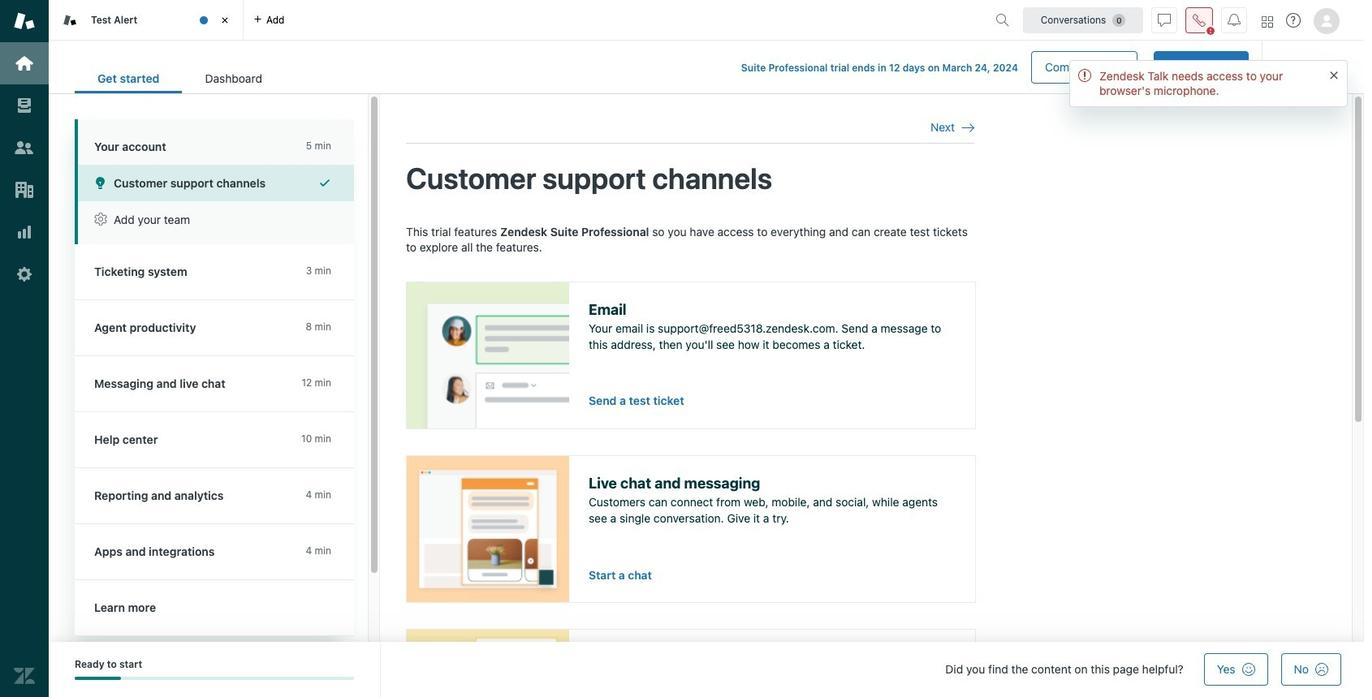 Task type: locate. For each thing, give the bounding box(es) containing it.
heading
[[75, 119, 354, 165]]

March 24, 2024 text field
[[942, 62, 1018, 74]]

zendesk products image
[[1262, 16, 1273, 27]]

admin image
[[14, 264, 35, 285]]

organizations image
[[14, 179, 35, 201]]

content-title region
[[406, 160, 974, 198]]

region
[[406, 224, 976, 697]]

reporting image
[[14, 222, 35, 243]]

tab
[[49, 0, 244, 41], [182, 63, 285, 93]]

footer
[[49, 642, 1364, 697]]

tab list
[[75, 63, 285, 93]]

0 vertical spatial tab
[[49, 0, 244, 41]]



Task type: vqa. For each thing, say whether or not it's contained in the screenshot.
'Button displays agent's chat status as Invisible.' image
yes



Task type: describe. For each thing, give the bounding box(es) containing it.
close image
[[217, 12, 233, 28]]

notifications image
[[1228, 13, 1241, 26]]

customers image
[[14, 137, 35, 158]]

progress bar image
[[75, 678, 121, 681]]

1 vertical spatial tab
[[182, 63, 285, 93]]

main element
[[0, 0, 49, 697]]

tabs tab list
[[49, 0, 989, 41]]

button displays agent's chat status as invisible. image
[[1158, 13, 1171, 26]]

views image
[[14, 95, 35, 116]]

zendesk support image
[[14, 11, 35, 32]]

example of how the agent accepts an incoming phone call as well as how to log the details of the call. image
[[407, 630, 569, 697]]

example of conversation inside of messaging and the customer is asking the agent about changing the size of the retail order. image
[[407, 456, 569, 602]]

example of email conversation inside of the ticketing system and the customer is asking the agent about reimbursement policy. image
[[407, 282, 569, 429]]

get started image
[[14, 53, 35, 74]]

get help image
[[1286, 13, 1301, 28]]

zendesk image
[[14, 666, 35, 687]]

progress-bar progress bar
[[75, 678, 354, 681]]



